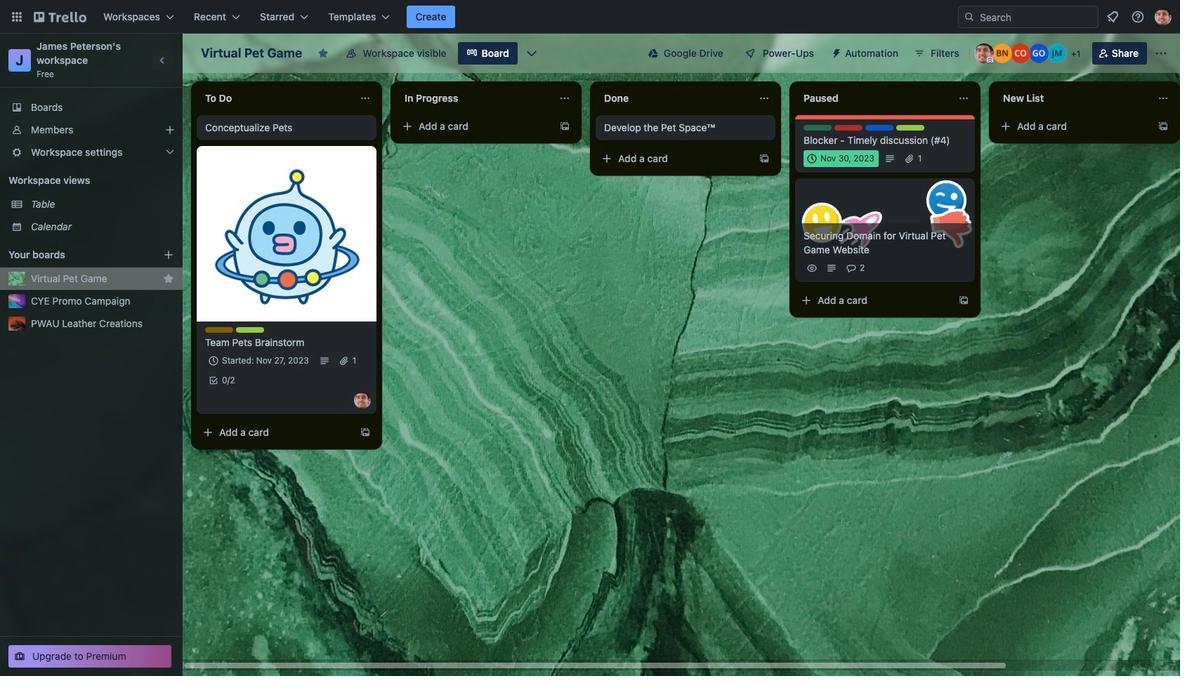 Task type: vqa. For each thing, say whether or not it's contained in the screenshot.
move all cards in this list… link
no



Task type: describe. For each thing, give the bounding box(es) containing it.
color: yellow, title: none image
[[205, 327, 233, 333]]

0 horizontal spatial create from template… image
[[759, 153, 770, 164]]

Search field
[[975, 7, 1098, 27]]

christina overa (christinaovera) image
[[1011, 44, 1031, 63]]

0 vertical spatial create from template… image
[[1158, 121, 1169, 132]]

1 horizontal spatial james peterson (jamespeterson93) image
[[1155, 8, 1172, 25]]

customize views image
[[525, 46, 539, 60]]

open information menu image
[[1131, 10, 1146, 24]]

color: bold lime, title: "team task" element
[[236, 327, 264, 333]]

starred icon image
[[163, 273, 174, 285]]

your boards with 3 items element
[[8, 247, 142, 264]]

search image
[[964, 11, 975, 22]]

this member is an admin of this board. image
[[987, 57, 994, 63]]

0 horizontal spatial create from template… image
[[360, 427, 371, 439]]



Task type: locate. For each thing, give the bounding box(es) containing it.
1 vertical spatial create from template… image
[[959, 295, 970, 306]]

add board image
[[163, 249, 174, 261]]

star or unstar board image
[[318, 48, 329, 59]]

ben nelson (bennelson96) image
[[993, 44, 1013, 63]]

1 vertical spatial james peterson (jamespeterson93) image
[[975, 44, 994, 63]]

None text field
[[197, 87, 354, 110], [596, 87, 753, 110], [995, 87, 1153, 110], [197, 87, 354, 110], [596, 87, 753, 110], [995, 87, 1153, 110]]

0 vertical spatial james peterson (jamespeterson93) image
[[1155, 8, 1172, 25]]

james peterson (jamespeterson93) image left 'christina overa (christinaovera)' icon
[[975, 44, 994, 63]]

show menu image
[[1155, 46, 1169, 60]]

create from template… image
[[1158, 121, 1169, 132], [759, 153, 770, 164]]

1 vertical spatial create from template… image
[[759, 153, 770, 164]]

sm image
[[826, 42, 845, 62]]

1 horizontal spatial create from template… image
[[1158, 121, 1169, 132]]

workspace navigation collapse icon image
[[153, 51, 173, 70]]

2 vertical spatial create from template… image
[[360, 427, 371, 439]]

gary orlando (garyorlando) image
[[1029, 44, 1049, 63]]

color: blue, title: "fyi" element
[[866, 125, 894, 131]]

2 horizontal spatial create from template… image
[[959, 295, 970, 306]]

james peterson (jamespeterson93) image
[[1155, 8, 1172, 25], [975, 44, 994, 63]]

color: red, title: "blocker" element
[[835, 125, 863, 131]]

create from template… image
[[559, 121, 571, 132], [959, 295, 970, 306], [360, 427, 371, 439]]

primary element
[[0, 0, 1181, 34]]

0 vertical spatial create from template… image
[[559, 121, 571, 132]]

color: green, title: "goal" element
[[804, 125, 832, 131]]

color: bold lime, title: none image
[[897, 125, 925, 131]]

Board name text field
[[194, 42, 309, 65]]

None text field
[[396, 87, 554, 110], [796, 87, 953, 110], [396, 87, 554, 110], [796, 87, 953, 110]]

google drive icon image
[[649, 48, 658, 58]]

None checkbox
[[804, 150, 879, 167]]

back to home image
[[34, 6, 86, 28]]

0 horizontal spatial james peterson (jamespeterson93) image
[[975, 44, 994, 63]]

0 notifications image
[[1105, 8, 1122, 25]]

1 horizontal spatial create from template… image
[[559, 121, 571, 132]]

jeremy miller (jeremymiller198) image
[[1048, 44, 1067, 63]]

james peterson (jamespeterson93) image
[[354, 392, 371, 409]]

james peterson (jamespeterson93) image right open information menu icon
[[1155, 8, 1172, 25]]



